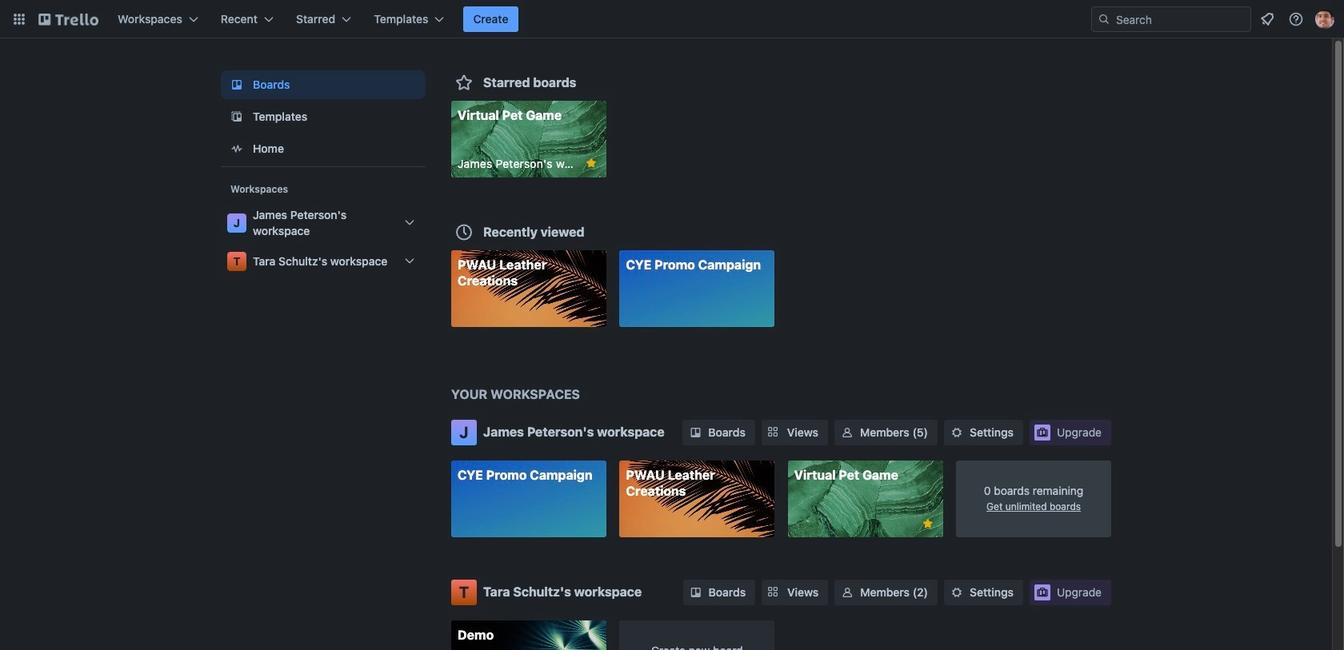 Task type: describe. For each thing, give the bounding box(es) containing it.
Search field
[[1092, 6, 1252, 32]]

click to unstar this board. it will be removed from your starred list. image
[[584, 156, 599, 170]]

board image
[[227, 75, 247, 94]]

search image
[[1098, 13, 1111, 26]]

home image
[[227, 139, 247, 158]]



Task type: locate. For each thing, give the bounding box(es) containing it.
sm image
[[688, 425, 704, 441], [949, 425, 965, 441], [688, 585, 704, 601], [840, 585, 856, 601], [949, 585, 965, 601]]

james peterson (jamespeterson93) image
[[1316, 10, 1335, 29]]

primary element
[[0, 0, 1345, 38]]

open information menu image
[[1289, 11, 1305, 27]]

0 notifications image
[[1258, 10, 1277, 29]]

template board image
[[227, 107, 247, 126]]

sm image
[[840, 425, 856, 441]]

back to home image
[[38, 6, 98, 32]]



Task type: vqa. For each thing, say whether or not it's contained in the screenshot.
Starred Icon to the top
no



